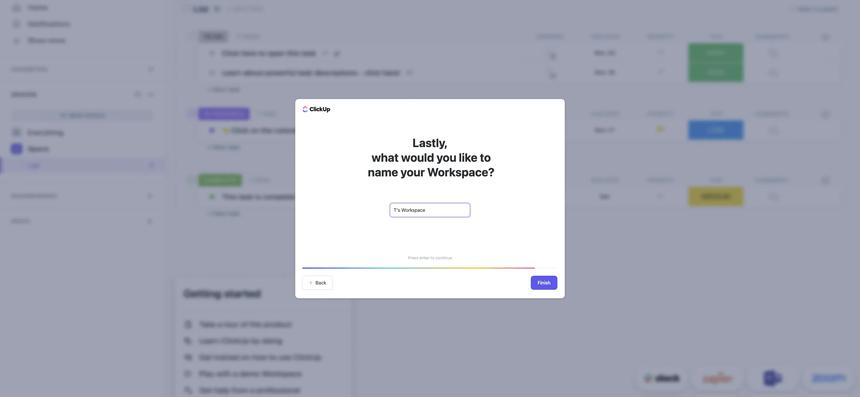 Task type: describe. For each thing, give the bounding box(es) containing it.
your
[[401, 165, 425, 179]]

enter
[[420, 255, 430, 260]]

Tyler Black's Workspace field
[[390, 203, 470, 217]]

clickup logo image
[[303, 106, 331, 113]]

continue
[[436, 255, 452, 260]]

press
[[408, 255, 419, 260]]

name
[[368, 165, 398, 179]]

1 vertical spatial to
[[431, 255, 435, 260]]



Task type: locate. For each thing, give the bounding box(es) containing it.
finish
[[538, 280, 551, 285]]

to right like
[[480, 150, 491, 164]]

lastly,
[[413, 136, 448, 149]]

to inside lastly, what would you like to name your workspace?
[[480, 150, 491, 164]]

workspace?
[[427, 165, 495, 179]]

0 horizontal spatial to
[[431, 255, 435, 260]]

press enter to continue
[[408, 255, 452, 260]]

would
[[401, 150, 434, 164]]

what
[[372, 150, 399, 164]]

you
[[437, 150, 457, 164]]

finish button
[[531, 276, 558, 290]]

lastly, what would you like to name your workspace?
[[366, 136, 495, 179]]

0 vertical spatial to
[[480, 150, 491, 164]]

to
[[480, 150, 491, 164], [431, 255, 435, 260]]

back
[[316, 280, 326, 285]]

back button
[[302, 276, 333, 290]]

like
[[459, 150, 478, 164]]

1 horizontal spatial to
[[480, 150, 491, 164]]

to right enter
[[431, 255, 435, 260]]



Task type: vqa. For each thing, say whether or not it's contained in the screenshot.
Back
yes



